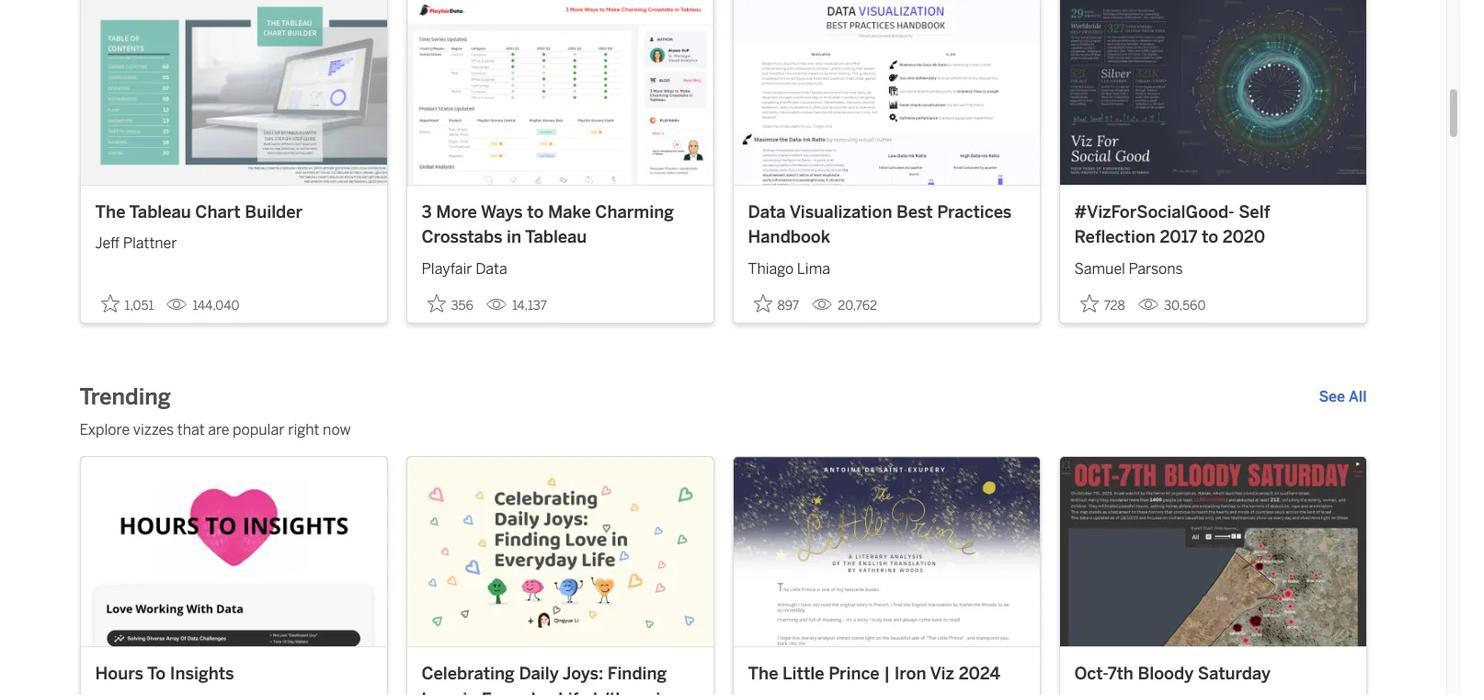 Task type: describe. For each thing, give the bounding box(es) containing it.
ways
[[481, 202, 523, 223]]

insights
[[170, 664, 234, 685]]

hours to insights
[[95, 664, 234, 685]]

7th
[[1108, 664, 1134, 685]]

trending heading
[[80, 383, 171, 412]]

explore
[[80, 421, 130, 439]]

356
[[451, 298, 474, 314]]

the tableau chart builder link
[[95, 200, 372, 226]]

the little prince | iron viz 2024
[[748, 664, 1001, 685]]

parsons
[[1129, 260, 1184, 278]]

data inside "data visualization best practices handbook"
[[748, 202, 786, 223]]

#vizforsocialgood-  self reflection 2017 to 2020
[[1075, 202, 1271, 248]]

the tableau chart builder
[[95, 202, 303, 223]]

data visualization best practices handbook
[[748, 202, 1012, 248]]

20,762
[[838, 298, 878, 314]]

| inside celebrating daily joys: finding love in everyday life | #ironvi
[[592, 690, 599, 695]]

are
[[208, 421, 229, 439]]

all
[[1349, 388, 1367, 406]]

that
[[177, 421, 205, 439]]

samuel parsons link
[[1075, 251, 1352, 280]]

explore vizzes that are popular right now
[[80, 421, 351, 439]]

builder
[[245, 202, 303, 223]]

2020
[[1223, 228, 1266, 248]]

14,137
[[512, 298, 547, 314]]

playfair data link
[[422, 251, 699, 280]]

plattner
[[123, 235, 177, 252]]

tableau inside the 3 more ways to make charming crosstabs in tableau
[[525, 228, 587, 248]]

hours
[[95, 664, 144, 685]]

little
[[783, 664, 825, 685]]

728
[[1104, 298, 1126, 314]]

charming
[[595, 202, 674, 223]]

1,051
[[125, 298, 154, 314]]

see
[[1319, 388, 1346, 406]]

the little prince | iron viz 2024 link
[[748, 663, 1025, 688]]

Add Favorite button
[[422, 289, 479, 319]]

jeff plattner link
[[95, 226, 372, 255]]

in inside the 3 more ways to make charming crosstabs in tableau
[[507, 228, 522, 248]]

chart
[[195, 202, 241, 223]]

30,560 views element
[[1131, 291, 1214, 321]]

more
[[436, 202, 477, 223]]

explore vizzes that are popular right now element
[[80, 419, 1367, 441]]

144,040
[[193, 298, 240, 314]]

celebrating daily joys: finding love in everyday life | #ironvi link
[[422, 663, 699, 695]]

oct-
[[1075, 664, 1108, 685]]

3 more ways to make charming crosstabs in tableau link
[[422, 200, 699, 251]]

best
[[897, 202, 933, 223]]

everyday
[[482, 690, 554, 695]]

celebrating
[[422, 664, 515, 685]]

data visualization best practices handbook link
[[748, 200, 1025, 251]]

oct-7th bloody saturday link
[[1075, 663, 1352, 688]]



Task type: locate. For each thing, give the bounding box(es) containing it.
the up jeff
[[95, 202, 126, 223]]

tableau up plattner in the top left of the page
[[129, 202, 191, 223]]

bloody
[[1138, 664, 1194, 685]]

0 horizontal spatial to
[[527, 202, 544, 223]]

thiago
[[748, 260, 794, 278]]

add favorite button for the tableau chart builder
[[95, 289, 160, 319]]

0 vertical spatial the
[[95, 202, 126, 223]]

0 horizontal spatial |
[[592, 690, 599, 695]]

crosstabs
[[422, 228, 503, 248]]

the
[[95, 202, 126, 223], [748, 664, 779, 685]]

samuel
[[1075, 260, 1126, 278]]

in down ways
[[507, 228, 522, 248]]

2017
[[1160, 228, 1198, 248]]

workbook thumbnail image
[[80, 0, 387, 185], [407, 0, 713, 185], [734, 0, 1040, 185], [1060, 0, 1366, 185], [80, 457, 387, 647], [407, 457, 713, 647], [734, 457, 1040, 647], [1060, 457, 1366, 647]]

30,560
[[1165, 298, 1206, 314]]

2024
[[959, 664, 1001, 685]]

0 vertical spatial |
[[884, 664, 890, 685]]

see all link
[[1319, 386, 1367, 408]]

0 horizontal spatial data
[[476, 260, 507, 278]]

in inside celebrating daily joys: finding love in everyday life | #ironvi
[[463, 690, 478, 695]]

1 horizontal spatial data
[[748, 202, 786, 223]]

1 add favorite button from the left
[[95, 289, 160, 319]]

hours to insights link
[[95, 663, 372, 688]]

0 horizontal spatial add favorite button
[[95, 289, 160, 319]]

playfair data
[[422, 260, 507, 278]]

1 horizontal spatial the
[[748, 664, 779, 685]]

the for the little prince | iron viz 2024
[[748, 664, 779, 685]]

in
[[507, 228, 522, 248], [463, 690, 478, 695]]

0 horizontal spatial the
[[95, 202, 126, 223]]

life
[[558, 690, 588, 695]]

1 vertical spatial the
[[748, 664, 779, 685]]

| down joys:
[[592, 690, 599, 695]]

finding
[[608, 664, 667, 685]]

tableau
[[129, 202, 191, 223], [525, 228, 587, 248]]

to
[[147, 664, 166, 685]]

data
[[748, 202, 786, 223], [476, 260, 507, 278]]

Add Favorite button
[[95, 289, 160, 319], [748, 289, 805, 319]]

tableau up playfair data "link"
[[525, 228, 587, 248]]

add favorite button containing 897
[[748, 289, 805, 319]]

1 horizontal spatial tableau
[[525, 228, 587, 248]]

20,762 views element
[[805, 291, 885, 321]]

897
[[778, 298, 800, 314]]

add favorite button containing 1,051
[[95, 289, 160, 319]]

visualization
[[790, 202, 893, 223]]

0 vertical spatial to
[[527, 202, 544, 223]]

the left "little"
[[748, 664, 779, 685]]

data inside playfair data "link"
[[476, 260, 507, 278]]

self
[[1239, 202, 1271, 223]]

to
[[527, 202, 544, 223], [1202, 228, 1219, 248]]

1 vertical spatial data
[[476, 260, 507, 278]]

1 horizontal spatial |
[[884, 664, 890, 685]]

| inside the little prince | iron viz 2024 link
[[884, 664, 890, 685]]

1 horizontal spatial to
[[1202, 228, 1219, 248]]

1 vertical spatial |
[[592, 690, 599, 695]]

love
[[422, 690, 459, 695]]

see all trending element
[[1319, 386, 1367, 408]]

thiago lima
[[748, 260, 831, 278]]

0 vertical spatial data
[[748, 202, 786, 223]]

0 vertical spatial in
[[507, 228, 522, 248]]

joys:
[[563, 664, 604, 685]]

jeff
[[95, 235, 120, 252]]

#vizforsocialgood-  self reflection 2017 to 2020 link
[[1075, 200, 1352, 251]]

handbook
[[748, 228, 831, 248]]

1 vertical spatial in
[[463, 690, 478, 695]]

make
[[548, 202, 591, 223]]

lima
[[797, 260, 831, 278]]

| left iron
[[884, 664, 890, 685]]

now
[[323, 421, 351, 439]]

playfair
[[422, 260, 472, 278]]

celebrating daily joys: finding love in everyday life | #ironvi
[[422, 664, 669, 695]]

3 more ways to make charming crosstabs in tableau
[[422, 202, 674, 248]]

trending
[[80, 383, 171, 410]]

1 vertical spatial to
[[1202, 228, 1219, 248]]

iron
[[895, 664, 927, 685]]

samuel parsons
[[1075, 260, 1184, 278]]

in down celebrating
[[463, 690, 478, 695]]

to inside #vizforsocialgood-  self reflection 2017 to 2020
[[1202, 228, 1219, 248]]

daily
[[519, 664, 559, 685]]

viz
[[930, 664, 955, 685]]

1 horizontal spatial add favorite button
[[748, 289, 805, 319]]

practices
[[938, 202, 1012, 223]]

vizzes
[[133, 421, 174, 439]]

right
[[288, 421, 320, 439]]

0 horizontal spatial tableau
[[129, 202, 191, 223]]

popular
[[233, 421, 285, 439]]

saturday
[[1198, 664, 1271, 685]]

add favorite button down thiago
[[748, 289, 805, 319]]

0 vertical spatial tableau
[[129, 202, 191, 223]]

|
[[884, 664, 890, 685], [592, 690, 599, 695]]

see all
[[1319, 388, 1367, 406]]

reflection
[[1075, 228, 1156, 248]]

#vizforsocialgood-
[[1075, 202, 1235, 223]]

144,040 views element
[[160, 291, 247, 321]]

prince
[[829, 664, 880, 685]]

data down crosstabs
[[476, 260, 507, 278]]

the for the tableau chart builder
[[95, 202, 126, 223]]

to up samuel parsons link
[[1202, 228, 1219, 248]]

jeff plattner
[[95, 235, 177, 252]]

to inside the 3 more ways to make charming crosstabs in tableau
[[527, 202, 544, 223]]

1 horizontal spatial in
[[507, 228, 522, 248]]

2 add favorite button from the left
[[748, 289, 805, 319]]

14,137 views element
[[479, 291, 555, 321]]

thiago lima link
[[748, 251, 1025, 280]]

Add Favorite button
[[1075, 289, 1131, 319]]

add favorite button for data visualization best practices handbook
[[748, 289, 805, 319]]

0 horizontal spatial in
[[463, 690, 478, 695]]

1 vertical spatial tableau
[[525, 228, 587, 248]]

to right ways
[[527, 202, 544, 223]]

oct-7th bloody saturday
[[1075, 664, 1271, 685]]

3
[[422, 202, 432, 223]]

add favorite button down jeff plattner
[[95, 289, 160, 319]]

data up handbook
[[748, 202, 786, 223]]



Task type: vqa. For each thing, say whether or not it's contained in the screenshot.


